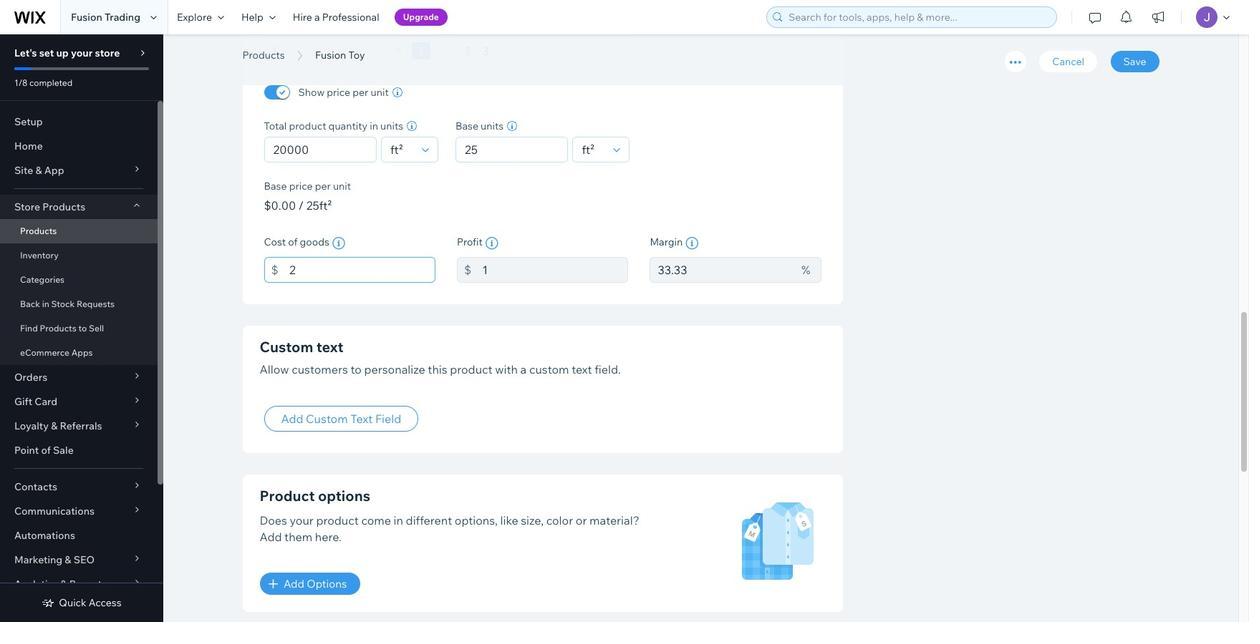 Task type: locate. For each thing, give the bounding box(es) containing it.
1 vertical spatial custom
[[306, 412, 348, 427]]

your right the up
[[71, 47, 93, 59]]

units
[[380, 120, 403, 133], [481, 120, 504, 133]]

total
[[264, 120, 287, 133]]

0 horizontal spatial price
[[289, 180, 313, 193]]

personalize
[[364, 362, 425, 377]]

custom up allow
[[260, 338, 313, 356]]

0 field
[[269, 138, 372, 162], [461, 138, 563, 162]]

add down allow
[[281, 412, 303, 427]]

hire a professional link
[[284, 0, 388, 34]]

loyalty & referrals button
[[0, 414, 158, 438]]

site & app button
[[0, 158, 158, 183]]

1/8
[[14, 77, 27, 88]]

0 vertical spatial unit
[[371, 86, 389, 99]]

0 horizontal spatial of
[[41, 444, 51, 457]]

find
[[20, 323, 38, 334]]

loyalty & referrals
[[14, 420, 102, 433]]

back in stock requests link
[[0, 292, 158, 317]]

to left sell
[[78, 323, 87, 334]]

material?
[[589, 514, 640, 528]]

with
[[495, 362, 518, 377]]

unit down quantity
[[333, 180, 351, 193]]

a inside "hire a professional" link
[[314, 11, 320, 24]]

of right cost
[[288, 236, 298, 249]]

profit
[[457, 236, 483, 249]]

products link down help button
[[235, 48, 292, 62]]

text left field.
[[572, 362, 592, 377]]

& inside site & app dropdown button
[[35, 164, 42, 177]]

None field
[[386, 138, 418, 162], [578, 138, 609, 162], [386, 138, 418, 162], [578, 138, 609, 162]]

cost
[[264, 236, 286, 249]]

per
[[353, 86, 368, 99], [315, 180, 331, 193]]

unit for show price per unit
[[371, 86, 389, 99]]

0 vertical spatial add
[[281, 412, 303, 427]]

None text field
[[264, 38, 384, 64], [289, 257, 435, 283], [264, 38, 384, 64], [289, 257, 435, 283]]

1 horizontal spatial units
[[481, 120, 504, 133]]

info tooltip image right margin
[[686, 237, 698, 250]]

loyalty
[[14, 420, 49, 433]]

1 vertical spatial of
[[41, 444, 51, 457]]

a right with
[[520, 362, 527, 377]]

products link down store products on the left top
[[0, 219, 158, 244]]

card
[[35, 395, 57, 408]]

1 horizontal spatial your
[[290, 514, 314, 528]]

1 horizontal spatial to
[[351, 362, 362, 377]]

0 vertical spatial products link
[[235, 48, 292, 62]]

different
[[406, 514, 452, 528]]

add options button
[[260, 573, 360, 596]]

explore
[[177, 11, 212, 24]]

2 horizontal spatial in
[[394, 514, 403, 528]]

products link inside fusion toy form
[[235, 48, 292, 62]]

fusion
[[71, 11, 102, 24], [242, 31, 325, 63], [315, 49, 346, 62]]

1 vertical spatial a
[[520, 362, 527, 377]]

1 horizontal spatial of
[[288, 236, 298, 249]]

/
[[299, 198, 304, 213]]

per up 25ft²
[[315, 180, 331, 193]]

1 vertical spatial in
[[42, 299, 49, 309]]

& inside analytics & reports popup button
[[60, 578, 67, 591]]

cost of goods
[[264, 236, 329, 249]]

save
[[1124, 55, 1146, 68]]

to right the customers
[[351, 362, 362, 377]]

of inside "sidebar" element
[[41, 444, 51, 457]]

& for marketing
[[65, 554, 71, 567]]

categories
[[20, 274, 65, 285]]

& inside the marketing & seo popup button
[[65, 554, 71, 567]]

add for add custom text field
[[281, 412, 303, 427]]

0 field for units
[[461, 138, 563, 162]]

allow
[[260, 362, 289, 377]]

1 horizontal spatial a
[[520, 362, 527, 377]]

& left seo
[[65, 554, 71, 567]]

1 0 field from the left
[[269, 138, 372, 162]]

fusion trading
[[71, 11, 140, 24]]

1 vertical spatial add
[[260, 530, 282, 544]]

product right 'total'
[[289, 120, 326, 133]]

in right back
[[42, 299, 49, 309]]

1 vertical spatial product
[[450, 362, 493, 377]]

1 info tooltip image from the left
[[332, 237, 345, 250]]

0 vertical spatial a
[[314, 11, 320, 24]]

info tooltip image right goods
[[332, 237, 345, 250]]

a
[[314, 11, 320, 24], [520, 362, 527, 377]]

in right quantity
[[370, 120, 378, 133]]

hire
[[293, 11, 312, 24]]

0 vertical spatial base
[[456, 120, 478, 133]]

products up inventory
[[20, 226, 57, 236]]

store
[[95, 47, 120, 59]]

1 horizontal spatial info tooltip image
[[686, 237, 698, 250]]

& inside loyalty & referrals dropdown button
[[51, 420, 58, 433]]

or
[[576, 514, 587, 528]]

quick
[[59, 597, 86, 610]]

0 vertical spatial to
[[78, 323, 87, 334]]

gift
[[14, 395, 32, 408]]

per up quantity
[[353, 86, 368, 99]]

sell
[[89, 323, 104, 334]]

0 horizontal spatial your
[[71, 47, 93, 59]]

1 horizontal spatial base
[[456, 120, 478, 133]]

product
[[260, 487, 315, 505]]

ecommerce
[[20, 347, 69, 358]]

text up the customers
[[316, 338, 344, 356]]

None text field
[[482, 257, 628, 283], [650, 257, 794, 283], [482, 257, 628, 283], [650, 257, 794, 283]]

your inside "sidebar" element
[[71, 47, 93, 59]]

add right plus xs icon
[[284, 578, 304, 591]]

0 horizontal spatial base
[[264, 180, 287, 193]]

products up ecommerce apps
[[40, 323, 77, 334]]

0 vertical spatial price
[[327, 86, 350, 99]]

0 field down base units at top left
[[461, 138, 563, 162]]

products
[[242, 49, 285, 62], [42, 201, 85, 213], [20, 226, 57, 236], [40, 323, 77, 334]]

& right "site"
[[35, 164, 42, 177]]

unit inside "base price per unit $0.00 / 25ft²"
[[333, 180, 351, 193]]

of for sale
[[41, 444, 51, 457]]

price for show price per unit
[[327, 86, 350, 99]]

1 horizontal spatial products link
[[235, 48, 292, 62]]

your
[[71, 47, 93, 59], [290, 514, 314, 528]]

find products to sell link
[[0, 317, 158, 341]]

store products button
[[0, 195, 158, 219]]

price
[[327, 86, 350, 99], [289, 180, 313, 193]]

price right the show
[[327, 86, 350, 99]]

quick access button
[[42, 597, 122, 610]]

of left sale
[[41, 444, 51, 457]]

0 horizontal spatial 0 field
[[269, 138, 372, 162]]

per for base price per unit $0.00 / 25ft²
[[315, 180, 331, 193]]

price up /
[[289, 180, 313, 193]]

help button
[[233, 0, 284, 34]]

price inside "base price per unit $0.00 / 25ft²"
[[289, 180, 313, 193]]

setup
[[14, 115, 43, 128]]

2 info tooltip image from the left
[[686, 237, 698, 250]]

0 vertical spatial in
[[370, 120, 378, 133]]

2 vertical spatial add
[[284, 578, 304, 591]]

automations link
[[0, 524, 158, 548]]

info tooltip image for margin
[[686, 237, 698, 250]]

1 vertical spatial per
[[315, 180, 331, 193]]

of for goods
[[288, 236, 298, 249]]

product
[[289, 120, 326, 133], [450, 362, 493, 377], [316, 514, 359, 528]]

& up quick
[[60, 578, 67, 591]]

home link
[[0, 134, 158, 158]]

0 horizontal spatial units
[[380, 120, 403, 133]]

1 vertical spatial unit
[[333, 180, 351, 193]]

1 vertical spatial text
[[572, 362, 592, 377]]

0 horizontal spatial unit
[[333, 180, 351, 193]]

inventory link
[[0, 244, 158, 268]]

custom left text
[[306, 412, 348, 427]]

customers
[[292, 362, 348, 377]]

custom text allow customers to personalize this product with a custom text field.
[[260, 338, 621, 377]]

0 horizontal spatial in
[[42, 299, 49, 309]]

show price per unit
[[298, 86, 389, 99]]

per for show price per unit
[[353, 86, 368, 99]]

info tooltip image
[[332, 237, 345, 250], [686, 237, 698, 250]]

1 horizontal spatial price
[[327, 86, 350, 99]]

0 horizontal spatial products link
[[0, 219, 158, 244]]

1 vertical spatial base
[[264, 180, 287, 193]]

1 horizontal spatial unit
[[371, 86, 389, 99]]

2 vertical spatial in
[[394, 514, 403, 528]]

custom
[[260, 338, 313, 356], [306, 412, 348, 427]]

0 horizontal spatial a
[[314, 11, 320, 24]]

1 units from the left
[[380, 120, 403, 133]]

1 vertical spatial price
[[289, 180, 313, 193]]

1 horizontal spatial per
[[353, 86, 368, 99]]

of
[[288, 236, 298, 249], [41, 444, 51, 457]]

0 vertical spatial %
[[394, 44, 402, 57]]

to inside custom text allow customers to personalize this product with a custom text field.
[[351, 362, 362, 377]]

per inside "base price per unit $0.00 / 25ft²"
[[315, 180, 331, 193]]

0 vertical spatial of
[[288, 236, 298, 249]]

unit
[[371, 86, 389, 99], [333, 180, 351, 193]]

0 vertical spatial your
[[71, 47, 93, 59]]

base inside "base price per unit $0.00 / 25ft²"
[[264, 180, 287, 193]]

0 horizontal spatial info tooltip image
[[332, 237, 345, 250]]

site & app
[[14, 164, 64, 177]]

show
[[298, 86, 325, 99]]

0 horizontal spatial to
[[78, 323, 87, 334]]

0 vertical spatial text
[[316, 338, 344, 356]]

back in stock requests
[[20, 299, 115, 309]]

unit up total product quantity in units
[[371, 86, 389, 99]]

0 vertical spatial product
[[289, 120, 326, 133]]

0 field down total product quantity in units
[[269, 138, 372, 162]]

2 vertical spatial product
[[316, 514, 359, 528]]

0 vertical spatial custom
[[260, 338, 313, 356]]

your up them
[[290, 514, 314, 528]]

0 vertical spatial per
[[353, 86, 368, 99]]

home
[[14, 140, 43, 153]]

product right this
[[450, 362, 493, 377]]

help
[[241, 11, 263, 24]]

1 horizontal spatial 0 field
[[461, 138, 563, 162]]

1 horizontal spatial %
[[802, 263, 811, 277]]

%
[[394, 44, 402, 57], [802, 263, 811, 277]]

base for base price per unit $0.00 / 25ft²
[[264, 180, 287, 193]]

communications button
[[0, 499, 158, 524]]

goods
[[300, 236, 329, 249]]

add down does
[[260, 530, 282, 544]]

fusion down hire
[[242, 31, 325, 63]]

base for base units
[[456, 120, 478, 133]]

a right hire
[[314, 11, 320, 24]]

come
[[361, 514, 391, 528]]

orders
[[14, 371, 47, 384]]

here.
[[315, 530, 342, 544]]

unit for base price per unit $0.00 / 25ft²
[[333, 180, 351, 193]]

add for add options
[[284, 578, 304, 591]]

products right store
[[42, 201, 85, 213]]

& for analytics
[[60, 578, 67, 591]]

of inside fusion toy form
[[288, 236, 298, 249]]

2 units from the left
[[481, 120, 504, 133]]

setup link
[[0, 110, 158, 134]]

up
[[56, 47, 69, 59]]

product up here.
[[316, 514, 359, 528]]

margin
[[650, 236, 683, 249]]

save button
[[1111, 51, 1159, 72]]

products down help button
[[242, 49, 285, 62]]

2 0 field from the left
[[461, 138, 563, 162]]

& right loyalty
[[51, 420, 58, 433]]

in right come
[[394, 514, 403, 528]]

0 horizontal spatial per
[[315, 180, 331, 193]]

1 vertical spatial to
[[351, 362, 362, 377]]

1 vertical spatial your
[[290, 514, 314, 528]]

info tooltip image
[[485, 237, 498, 250]]



Task type: vqa. For each thing, say whether or not it's contained in the screenshot.
Products
yes



Task type: describe. For each thing, give the bounding box(es) containing it.
plus xs image
[[269, 581, 278, 589]]

fusion toy form
[[163, 0, 1249, 622]]

ecommerce apps link
[[0, 341, 158, 365]]

app
[[44, 164, 64, 177]]

them
[[284, 530, 312, 544]]

let's set up your store
[[14, 47, 120, 59]]

does your product come in different options, like size, color or material? add them here.
[[260, 514, 640, 544]]

Search for tools, apps, help & more... field
[[784, 7, 1052, 27]]

site
[[14, 164, 33, 177]]

marketing & seo
[[14, 554, 95, 567]]

your inside the does your product come in different options, like size, color or material? add them here.
[[290, 514, 314, 528]]

apps
[[71, 347, 93, 358]]

1 horizontal spatial text
[[572, 362, 592, 377]]

like
[[500, 514, 518, 528]]

this
[[428, 362, 447, 377]]

products inside fusion toy form
[[242, 49, 285, 62]]

product inside the does your product come in different options, like size, color or material? add them here.
[[316, 514, 359, 528]]

categories link
[[0, 268, 158, 292]]

in inside "sidebar" element
[[42, 299, 49, 309]]

analytics & reports
[[14, 578, 107, 591]]

sidebar element
[[0, 34, 163, 622]]

custom inside custom text allow customers to personalize this product with a custom text field.
[[260, 338, 313, 356]]

1 vertical spatial %
[[802, 263, 811, 277]]

inventory
[[20, 250, 59, 261]]

text
[[350, 412, 373, 427]]

price for base price per unit $0.00 / 25ft²
[[289, 180, 313, 193]]

in inside the does your product come in different options, like size, color or material? add them here.
[[394, 514, 403, 528]]

add custom text field
[[281, 412, 401, 427]]

fusion toy up show price per unit
[[315, 49, 365, 62]]

set
[[39, 47, 54, 59]]

25ft²
[[306, 198, 332, 213]]

options
[[307, 578, 347, 591]]

communications
[[14, 505, 95, 518]]

ecommerce apps
[[20, 347, 93, 358]]

& for site
[[35, 164, 42, 177]]

gift card button
[[0, 390, 158, 414]]

base units
[[456, 120, 504, 133]]

requests
[[77, 299, 115, 309]]

custom inside button
[[306, 412, 348, 427]]

point of sale
[[14, 444, 74, 457]]

add custom text field button
[[264, 406, 418, 432]]

a inside custom text allow customers to personalize this product with a custom text field.
[[520, 362, 527, 377]]

contacts
[[14, 481, 57, 494]]

0 field for product
[[269, 138, 372, 162]]

to inside "sidebar" element
[[78, 323, 87, 334]]

options,
[[455, 514, 498, 528]]

analytics & reports button
[[0, 572, 158, 597]]

analytics
[[14, 578, 58, 591]]

cancel
[[1052, 55, 1084, 68]]

add inside the does your product come in different options, like size, color or material? add them here.
[[260, 530, 282, 544]]

quick access
[[59, 597, 122, 610]]

back
[[20, 299, 40, 309]]

field
[[375, 412, 401, 427]]

base price per unit $0.00 / 25ft²
[[264, 180, 351, 213]]

color
[[546, 514, 573, 528]]

add options
[[284, 578, 347, 591]]

seo
[[74, 554, 95, 567]]

find products to sell
[[20, 323, 104, 334]]

point
[[14, 444, 39, 457]]

product inside custom text allow customers to personalize this product with a custom text field.
[[450, 362, 493, 377]]

trading
[[105, 11, 140, 24]]

stock
[[51, 299, 75, 309]]

completed
[[29, 77, 73, 88]]

options
[[318, 487, 370, 505]]

contacts button
[[0, 475, 158, 499]]

store
[[14, 201, 40, 213]]

products inside dropdown button
[[42, 201, 85, 213]]

fusion down "hire a professional" link
[[315, 49, 346, 62]]

info tooltip image for cost of goods
[[332, 237, 345, 250]]

access
[[89, 597, 122, 610]]

product options
[[260, 487, 370, 505]]

1 horizontal spatial in
[[370, 120, 378, 133]]

0 horizontal spatial %
[[394, 44, 402, 57]]

upgrade
[[403, 11, 439, 22]]

0 horizontal spatial text
[[316, 338, 344, 356]]

& for loyalty
[[51, 420, 58, 433]]

professional
[[322, 11, 379, 24]]

upgrade button
[[394, 9, 448, 26]]

quantity
[[328, 120, 368, 133]]

fusion left trading
[[71, 11, 102, 24]]

marketing & seo button
[[0, 548, 158, 572]]

total product quantity in units
[[264, 120, 403, 133]]

1 vertical spatial products link
[[0, 219, 158, 244]]

size,
[[521, 514, 544, 528]]

sale
[[53, 444, 74, 457]]

fusion toy down hire
[[242, 31, 374, 63]]

orders button
[[0, 365, 158, 390]]

$ text field
[[482, 38, 628, 64]]

$0.00
[[264, 198, 296, 213]]

marketing
[[14, 554, 62, 567]]

does
[[260, 514, 287, 528]]

let's
[[14, 47, 37, 59]]

referrals
[[60, 420, 102, 433]]



